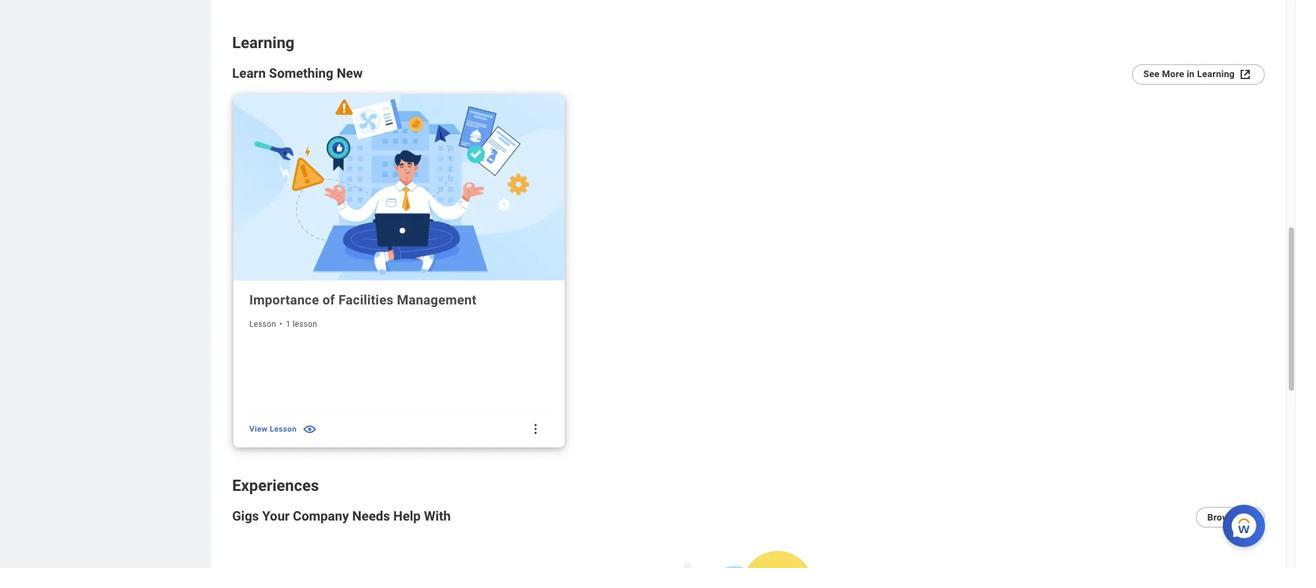 Task type: describe. For each thing, give the bounding box(es) containing it.
browse all link
[[1196, 508, 1266, 529]]

see
[[1144, 68, 1160, 79]]

in
[[1187, 68, 1195, 79]]

0 vertical spatial lesson
[[249, 320, 276, 330]]

importance of facilities management
[[249, 293, 477, 308]]

visible image
[[302, 422, 317, 437]]

all
[[1242, 513, 1254, 524]]

see more in learning link
[[1132, 64, 1266, 85]]

company
[[293, 509, 349, 525]]

management
[[397, 293, 477, 308]]

lesson
[[293, 320, 317, 330]]

experiences
[[232, 477, 319, 496]]

of
[[323, 293, 335, 308]]

gigs
[[232, 509, 259, 525]]

facilities
[[339, 293, 394, 308]]

importance of facilities management link
[[249, 291, 549, 310]]

help
[[394, 509, 421, 525]]

learn
[[232, 65, 266, 81]]

view lesson
[[249, 425, 297, 435]]

something
[[269, 65, 334, 81]]

1 lesson
[[286, 320, 317, 330]]



Task type: locate. For each thing, give the bounding box(es) containing it.
1 vertical spatial lesson
[[270, 425, 297, 435]]

new
[[337, 65, 363, 81]]

your
[[262, 509, 290, 525]]

importance of facilities management image
[[234, 94, 565, 281]]

browse all
[[1208, 513, 1254, 524]]

learn something new
[[232, 65, 363, 81]]

learning right in
[[1198, 68, 1236, 79]]

related actions vertical image
[[529, 423, 543, 437]]

lesson left 1
[[249, 320, 276, 330]]

browse
[[1208, 513, 1240, 524]]

1
[[286, 320, 291, 330]]

see more in learning
[[1144, 68, 1236, 79]]

with
[[424, 509, 451, 525]]

learning inside 'link'
[[1198, 68, 1236, 79]]

1 vertical spatial learning
[[1198, 68, 1236, 79]]

view
[[249, 425, 268, 435]]

lesson inside importance of facilities management element
[[270, 425, 297, 435]]

external link element
[[1238, 67, 1254, 82]]

needs
[[352, 509, 390, 525]]

1 horizontal spatial learning
[[1198, 68, 1236, 79]]

gigs your company needs help with
[[232, 509, 451, 525]]

importance
[[249, 293, 319, 308]]

more
[[1163, 68, 1185, 79]]

lesson
[[249, 320, 276, 330], [270, 425, 297, 435]]

external link image
[[1238, 67, 1254, 82]]

0 horizontal spatial learning
[[232, 34, 295, 52]]

0 vertical spatial learning
[[232, 34, 295, 52]]

learning up learn
[[232, 34, 295, 52]]

lesson right view
[[270, 425, 297, 435]]

learning
[[232, 34, 295, 52], [1198, 68, 1236, 79]]

importance of facilities management element
[[249, 422, 317, 437]]



Task type: vqa. For each thing, say whether or not it's contained in the screenshot.
"of"
yes



